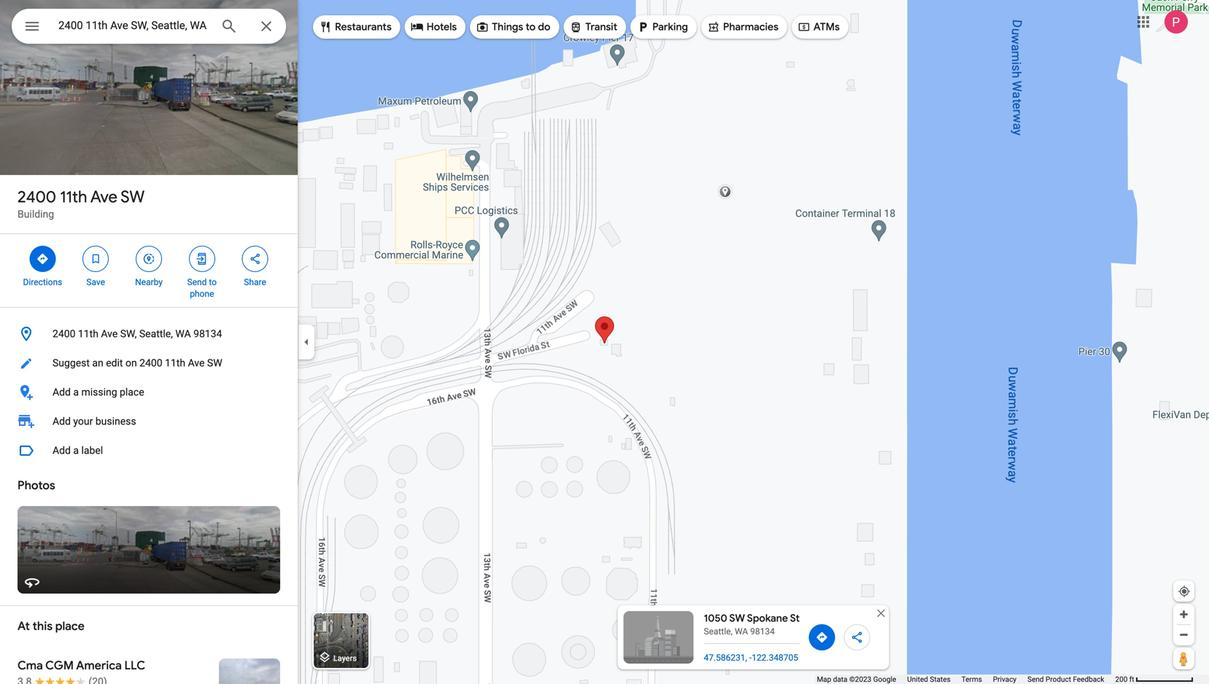 Task type: locate. For each thing, give the bounding box(es) containing it.
1050
[[704, 612, 727, 625]]

place
[[120, 386, 144, 398], [55, 619, 85, 634]]

0 vertical spatial add
[[53, 386, 71, 398]]

1 vertical spatial 2400
[[53, 328, 75, 340]]

0 vertical spatial sw
[[121, 187, 145, 207]]

transit
[[586, 20, 617, 34]]

wa down phone
[[175, 328, 191, 340]]

ave down 2400 11th ave sw, seattle, wa 98134 button
[[188, 357, 205, 369]]

1 horizontal spatial seattle,
[[704, 627, 733, 637]]

seattle, right sw, on the left of page
[[139, 328, 173, 340]]

layers
[[333, 654, 357, 663]]

1 vertical spatial place
[[55, 619, 85, 634]]

add for add a missing place
[[53, 386, 71, 398]]

show street view coverage image
[[1174, 648, 1195, 670]]

nearby
[[135, 277, 163, 288]]

add inside button
[[53, 445, 71, 457]]

wa
[[175, 328, 191, 340], [735, 627, 748, 637]]

send inside send to phone
[[187, 277, 207, 288]]

0 horizontal spatial seattle,
[[139, 328, 173, 340]]

1 horizontal spatial wa
[[735, 627, 748, 637]]

privacy
[[993, 675, 1017, 684]]

hotels
[[427, 20, 457, 34]]

add left the label at the bottom left of page
[[53, 445, 71, 457]]

show your location image
[[1178, 585, 1191, 598]]


[[195, 251, 209, 267]]

1 horizontal spatial place
[[120, 386, 144, 398]]

2 vertical spatial add
[[53, 445, 71, 457]]

200
[[1115, 675, 1128, 684]]

sw
[[121, 187, 145, 207], [207, 357, 222, 369], [729, 612, 745, 625]]

sw,
[[120, 328, 137, 340]]

1 vertical spatial a
[[73, 445, 79, 457]]

2 vertical spatial 11th
[[165, 357, 185, 369]]

seattle, inside the 1050 sw spokane st seattle, wa 98134
[[704, 627, 733, 637]]

11th inside 2400 11th ave sw building
[[60, 187, 87, 207]]

None field
[[58, 17, 209, 34]]

missing
[[81, 386, 117, 398]]

2400 inside button
[[53, 328, 75, 340]]

1 vertical spatial ave
[[101, 328, 118, 340]]

0 vertical spatial wa
[[175, 328, 191, 340]]

actions for 2400 11th ave sw region
[[0, 234, 298, 307]]

2400 11th Ave SW, Seattle, WA 98134 field
[[12, 9, 286, 44]]

seattle, down 1050
[[704, 627, 733, 637]]

0 vertical spatial 98134
[[193, 328, 222, 340]]

0 vertical spatial seattle,
[[139, 328, 173, 340]]

add inside button
[[53, 386, 71, 398]]

place right this
[[55, 619, 85, 634]]

 parking
[[636, 19, 688, 35]]

2400 11th ave sw, seattle, wa 98134
[[53, 328, 222, 340]]

none field inside "2400 11th ave sw, seattle, wa 98134" 'field'
[[58, 17, 209, 34]]

1 a from the top
[[73, 386, 79, 398]]

1 vertical spatial seattle,
[[704, 627, 733, 637]]

98134 down phone
[[193, 328, 222, 340]]

wa up 47.586231, -122.348705
[[735, 627, 748, 637]]

a for label
[[73, 445, 79, 457]]

send product feedback button
[[1028, 675, 1105, 685]]

11th for sw,
[[78, 328, 98, 340]]

cma cgm america llc
[[18, 659, 145, 674]]

1 vertical spatial 98134
[[750, 627, 775, 637]]

add your business link
[[0, 407, 298, 436]]

seattle,
[[139, 328, 173, 340], [704, 627, 733, 637]]

feedback
[[1073, 675, 1105, 684]]

ave
[[90, 187, 117, 207], [101, 328, 118, 340], [188, 357, 205, 369]]

a left the label at the bottom left of page
[[73, 445, 79, 457]]

0 vertical spatial 11th
[[60, 187, 87, 207]]

 restaurants
[[319, 19, 392, 35]]

0 vertical spatial to
[[526, 20, 536, 34]]

send inside send product feedback button
[[1028, 675, 1044, 684]]

ave left sw, on the left of page
[[101, 328, 118, 340]]

1 add from the top
[[53, 386, 71, 398]]

 button
[[12, 9, 53, 47]]

 search field
[[12, 9, 286, 47]]

2 add from the top
[[53, 416, 71, 428]]

add down suggest
[[53, 386, 71, 398]]

2 horizontal spatial sw
[[729, 612, 745, 625]]

0 vertical spatial send
[[187, 277, 207, 288]]

98134 down spokane
[[750, 627, 775, 637]]

2 vertical spatial 2400
[[139, 357, 162, 369]]

2400
[[18, 187, 56, 207], [53, 328, 75, 340], [139, 357, 162, 369]]


[[23, 16, 41, 37]]

2 vertical spatial ave
[[188, 357, 205, 369]]

2400 11th ave sw main content
[[0, 0, 298, 685]]

©2023
[[849, 675, 872, 684]]

1 vertical spatial send
[[1028, 675, 1044, 684]]

0 vertical spatial place
[[120, 386, 144, 398]]

-
[[749, 653, 752, 663]]

to up phone
[[209, 277, 217, 288]]

11th for sw
[[60, 187, 87, 207]]

98134 for sw,
[[193, 328, 222, 340]]

a inside button
[[73, 445, 79, 457]]

add a missing place
[[53, 386, 144, 398]]

united states button
[[907, 675, 951, 685]]

ave for sw,
[[101, 328, 118, 340]]

share image
[[851, 631, 863, 644]]

spokane
[[747, 612, 788, 625]]

47.586231,
[[704, 653, 747, 663]]

send for send to phone
[[187, 277, 207, 288]]

seattle, inside button
[[139, 328, 173, 340]]

ave inside 2400 11th ave sw building
[[90, 187, 117, 207]]

place inside button
[[120, 386, 144, 398]]

122.348705
[[752, 653, 798, 663]]

1050 sw spokane st seattle, wa 98134
[[704, 612, 800, 637]]

98134
[[193, 328, 222, 340], [750, 627, 775, 637]]

zoom out image
[[1179, 630, 1190, 641]]

0 horizontal spatial sw
[[121, 187, 145, 207]]

0 horizontal spatial to
[[209, 277, 217, 288]]

seattle, for spokane
[[704, 627, 733, 637]]

2 a from the top
[[73, 445, 79, 457]]

cma
[[18, 659, 43, 674]]

1 horizontal spatial to
[[526, 20, 536, 34]]

a
[[73, 386, 79, 398], [73, 445, 79, 457]]

sw right 1050
[[729, 612, 745, 625]]

ave for sw
[[90, 187, 117, 207]]

footer
[[817, 675, 1115, 685]]

restaurants
[[335, 20, 392, 34]]

47.586231, -122.348705
[[704, 653, 798, 663]]

ave up 
[[90, 187, 117, 207]]

2400 for sw,
[[53, 328, 75, 340]]


[[249, 251, 262, 267]]

st
[[790, 612, 800, 625]]

2400 up suggest
[[53, 328, 75, 340]]

1 vertical spatial wa
[[735, 627, 748, 637]]

share
[[244, 277, 266, 288]]

0 vertical spatial ave
[[90, 187, 117, 207]]

2400 up building
[[18, 187, 56, 207]]

business
[[95, 416, 136, 428]]

ave inside button
[[188, 357, 205, 369]]

footer inside google maps element
[[817, 675, 1115, 685]]

1 vertical spatial sw
[[207, 357, 222, 369]]

2 vertical spatial sw
[[729, 612, 745, 625]]

google maps element
[[0, 0, 1209, 685]]

2400 inside 2400 11th ave sw building
[[18, 187, 56, 207]]

0 horizontal spatial wa
[[175, 328, 191, 340]]

sw up 
[[121, 187, 145, 207]]

phone
[[190, 289, 214, 299]]

ave inside button
[[101, 328, 118, 340]]

footer containing map data ©2023 google
[[817, 675, 1115, 685]]

send up phone
[[187, 277, 207, 288]]

a left missing
[[73, 386, 79, 398]]

1 vertical spatial add
[[53, 416, 71, 428]]

98134 inside the 1050 sw spokane st seattle, wa 98134
[[750, 627, 775, 637]]

0 horizontal spatial send
[[187, 277, 207, 288]]

add a label button
[[0, 436, 298, 466]]


[[636, 19, 650, 35]]

suggest an edit on 2400 11th ave sw
[[53, 357, 222, 369]]

2400 for sw
[[18, 187, 56, 207]]

close image
[[875, 607, 888, 620]]

building
[[18, 208, 54, 220]]

1 horizontal spatial send
[[1028, 675, 1044, 684]]

98134 inside button
[[193, 328, 222, 340]]

to
[[526, 20, 536, 34], [209, 277, 217, 288]]

at this place
[[18, 619, 85, 634]]

1 vertical spatial 11th
[[78, 328, 98, 340]]

add a label
[[53, 445, 103, 457]]

0 vertical spatial a
[[73, 386, 79, 398]]

add for add your business
[[53, 416, 71, 428]]

to inside  things to do
[[526, 20, 536, 34]]

2400 inside button
[[139, 357, 162, 369]]

 hotels
[[411, 19, 457, 35]]

a inside button
[[73, 386, 79, 398]]

add
[[53, 386, 71, 398], [53, 416, 71, 428], [53, 445, 71, 457]]

sw down phone
[[207, 357, 222, 369]]

1 horizontal spatial 98134
[[750, 627, 775, 637]]

wa inside button
[[175, 328, 191, 340]]

place down on
[[120, 386, 144, 398]]

0 horizontal spatial 98134
[[193, 328, 222, 340]]

send left 'product'
[[1028, 675, 1044, 684]]

seattle, for ave
[[139, 328, 173, 340]]

2400 right on
[[139, 357, 162, 369]]

1 horizontal spatial sw
[[207, 357, 222, 369]]

0 vertical spatial 2400
[[18, 187, 56, 207]]

privacy button
[[993, 675, 1017, 685]]

3 add from the top
[[53, 445, 71, 457]]

add left your
[[53, 416, 71, 428]]

sw inside the 1050 sw spokane st seattle, wa 98134
[[729, 612, 745, 625]]

11th inside button
[[78, 328, 98, 340]]

google
[[873, 675, 896, 684]]

edit
[[106, 357, 123, 369]]

wa inside the 1050 sw spokane st seattle, wa 98134
[[735, 627, 748, 637]]

1 vertical spatial to
[[209, 277, 217, 288]]

11th
[[60, 187, 87, 207], [78, 328, 98, 340], [165, 357, 185, 369]]

to left do
[[526, 20, 536, 34]]



Task type: describe. For each thing, give the bounding box(es) containing it.

[[476, 19, 489, 35]]


[[707, 19, 720, 35]]

add a missing place button
[[0, 378, 298, 407]]

suggest an edit on 2400 11th ave sw button
[[0, 349, 298, 378]]

map
[[817, 675, 831, 684]]

add for add a label
[[53, 445, 71, 457]]

collapse side panel image
[[298, 334, 315, 350]]

data
[[833, 675, 848, 684]]

photos
[[18, 478, 55, 493]]

 pharmacies
[[707, 19, 779, 35]]

label
[[81, 445, 103, 457]]

an
[[92, 357, 103, 369]]

map data ©2023 google
[[817, 675, 896, 684]]

google account: payton hansen  
(payton.hansen@adept.ai) image
[[1165, 10, 1188, 34]]

on
[[125, 357, 137, 369]]

200 ft
[[1115, 675, 1134, 684]]

11th inside button
[[165, 357, 185, 369]]

sw inside button
[[207, 357, 222, 369]]

wa for ave
[[175, 328, 191, 340]]

this
[[33, 619, 53, 634]]

 transit
[[569, 19, 617, 35]]

america
[[76, 659, 122, 674]]

map · use arrow keys to pan the map. · get details about a place by pressing its corresponding number key. application
[[0, 0, 1209, 685]]

at
[[18, 619, 30, 634]]

atms
[[814, 20, 840, 34]]

send for send product feedback
[[1028, 675, 1044, 684]]

llc
[[124, 659, 145, 674]]


[[142, 251, 155, 267]]

your
[[73, 416, 93, 428]]

zoom in image
[[1179, 609, 1190, 620]]


[[798, 19, 811, 35]]

wa for spokane
[[735, 627, 748, 637]]

cgm
[[45, 659, 74, 674]]

suggest
[[53, 357, 90, 369]]

united
[[907, 675, 928, 684]]

parking
[[652, 20, 688, 34]]

things
[[492, 20, 523, 34]]


[[569, 19, 583, 35]]

add your business
[[53, 416, 136, 428]]

0 horizontal spatial place
[[55, 619, 85, 634]]

98134 for st
[[750, 627, 775, 637]]

do
[[538, 20, 550, 34]]

1050 sw spokane st dialog
[[704, 612, 805, 670]]

directions image
[[816, 631, 828, 644]]

cma cgm america llc link
[[0, 647, 298, 685]]

 atms
[[798, 19, 840, 35]]

47.586231, -122.348705 button
[[704, 652, 798, 664]]

1050 sw spokane st element
[[618, 606, 889, 670]]

sw inside 2400 11th ave sw building
[[121, 187, 145, 207]]

2400 11th ave sw, seattle, wa 98134 button
[[0, 320, 298, 349]]

200 ft button
[[1115, 675, 1194, 684]]

terms button
[[962, 675, 982, 685]]

pharmacies
[[723, 20, 779, 34]]


[[36, 251, 49, 267]]

 things to do
[[476, 19, 550, 35]]

send to phone
[[187, 277, 217, 299]]

united states
[[907, 675, 951, 684]]

a for missing
[[73, 386, 79, 398]]


[[411, 19, 424, 35]]

to inside send to phone
[[209, 277, 217, 288]]

ft
[[1130, 675, 1134, 684]]

product
[[1046, 675, 1071, 684]]


[[89, 251, 102, 267]]

save
[[86, 277, 105, 288]]

states
[[930, 675, 951, 684]]

2400 11th ave sw building
[[18, 187, 145, 220]]

3.8 stars 20 reviews image
[[18, 675, 107, 685]]


[[319, 19, 332, 35]]

terms
[[962, 675, 982, 684]]

directions
[[23, 277, 62, 288]]

send product feedback
[[1028, 675, 1105, 684]]



Task type: vqa. For each thing, say whether or not it's contained in the screenshot.
top to
yes



